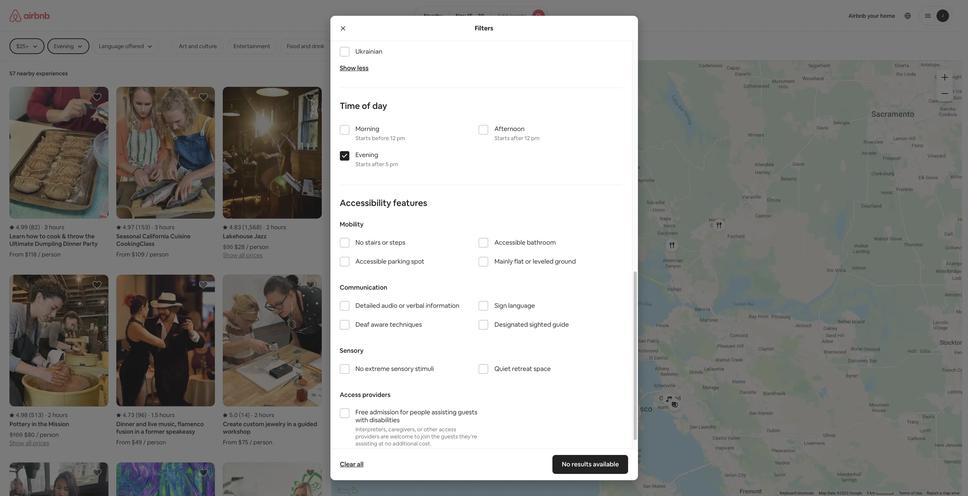 Task type: locate. For each thing, give the bounding box(es) containing it.
person
[[250, 243, 269, 251], [42, 251, 61, 258], [150, 251, 169, 258], [40, 431, 59, 439], [147, 439, 166, 446], [254, 439, 273, 446]]

hours for custom
[[259, 411, 274, 419]]

ukrainian
[[356, 47, 383, 56]]

from down fusion at left bottom
[[116, 439, 130, 446]]

hours up cook
[[49, 223, 64, 231]]

· left "1.5"
[[148, 411, 150, 419]]

leveled
[[533, 257, 554, 266]]

add to wishlist image
[[199, 92, 208, 102], [92, 280, 102, 290], [92, 468, 102, 478]]

· 2 hours inside "create custom jewelry in a guided workshop" group
[[252, 411, 274, 419]]

person right $75
[[254, 439, 273, 446]]

all down $80
[[26, 439, 31, 447]]

seasonal
[[116, 233, 141, 240]]

are
[[381, 433, 389, 440]]

after inside evening starts after 5 pm
[[372, 161, 385, 168]]

map
[[943, 491, 951, 495]]

0 horizontal spatial 5
[[386, 161, 389, 168]]

prices down jazz
[[246, 251, 263, 259]]

person down jazz
[[250, 243, 269, 251]]

· 3 hours up the 'california'
[[152, 223, 175, 231]]

0 vertical spatial all
[[239, 251, 245, 259]]

show all prices button down pottery
[[9, 439, 49, 447]]

0 horizontal spatial of
[[362, 100, 371, 111]]

0 horizontal spatial 3
[[44, 223, 48, 231]]

· up jazz
[[263, 223, 265, 231]]

0 horizontal spatial · 3 hours
[[41, 223, 64, 231]]

join
[[421, 433, 430, 440]]

· inside "dinner and live music, flamenco fusion in a former speakeasy" group
[[148, 411, 150, 419]]

lakehouse jazz group
[[223, 87, 322, 259]]

custom
[[243, 420, 265, 428]]

· 3 hours inside learn how to cook & throw the ultimate dumpling dinner party group
[[41, 223, 64, 231]]

add to wishlist image for 3 hours
[[199, 92, 208, 102]]

1 12 from the left
[[390, 135, 396, 142]]

· inside lakehouse jazz group
[[263, 223, 265, 231]]

· 2 hours for in
[[45, 411, 68, 419]]

and
[[188, 43, 198, 50], [301, 43, 311, 50], [136, 420, 147, 428]]

report a map error link
[[928, 491, 961, 495]]

add to wishlist image for 2 hours
[[92, 280, 102, 290]]

nov 15 – 30 button
[[449, 6, 491, 25]]

0 vertical spatial assisting
[[432, 408, 457, 416]]

show down $100
[[9, 439, 24, 447]]

detailed
[[356, 301, 380, 310]]

show all prices button inside lakehouse jazz group
[[223, 251, 263, 259]]

free admission for people assisting guests with disabilities interpreters, caregivers, or other access providers are welcome to join the guests they're assisting at no additional cost.
[[356, 408, 478, 447]]

data
[[828, 491, 836, 495]]

0 horizontal spatial assisting
[[356, 440, 378, 447]]

· 2 hours for custom
[[252, 411, 274, 419]]

show all prices button for show
[[9, 439, 49, 447]]

· inside learn how to cook & throw the ultimate dumpling dinner party group
[[41, 223, 43, 231]]

dinner inside "learn how to cook & throw the ultimate dumpling dinner party from $118 / person"
[[63, 240, 82, 248]]

1 vertical spatial to
[[415, 433, 420, 440]]

0 vertical spatial accessible
[[495, 238, 526, 247]]

or
[[382, 238, 388, 247], [526, 257, 532, 266], [399, 301, 405, 310], [418, 426, 423, 433]]

communication
[[340, 283, 388, 292]]

starts down evening
[[356, 161, 371, 168]]

hours up the 'california'
[[159, 223, 175, 231]]

in right jewelry
[[287, 420, 292, 428]]

add to wishlist image inside learn how to cook & throw the ultimate dumpling dinner party group
[[92, 92, 102, 102]]

or for verbal
[[399, 301, 405, 310]]

2 vertical spatial no
[[562, 460, 571, 468]]

or inside free admission for people assisting guests with disabilities interpreters, caregivers, or other access providers are welcome to join the guests they're assisting at no additional cost.
[[418, 426, 423, 433]]

1 horizontal spatial dinner
[[116, 420, 135, 428]]

· 2 hours up jazz
[[263, 223, 286, 231]]

pm inside afternoon starts after 12 pm
[[532, 135, 540, 142]]

results
[[572, 460, 592, 468]]

/ right $28
[[246, 243, 249, 251]]

· right (14) at bottom
[[252, 411, 253, 419]]

0 vertical spatial the
[[85, 233, 95, 240]]

dinner and live music, flamenco fusion in a former speakeasy from $49 / person
[[116, 420, 204, 446]]

0 horizontal spatial in
[[32, 420, 37, 428]]

Food and drink button
[[280, 38, 331, 54]]

2 vertical spatial the
[[432, 433, 440, 440]]

1 vertical spatial of
[[912, 491, 915, 495]]

mission
[[49, 420, 69, 428]]

1 vertical spatial providers
[[356, 433, 380, 440]]

· for 5.0 (14)
[[252, 411, 253, 419]]

other
[[424, 426, 438, 433]]

dinner left party
[[63, 240, 82, 248]]

zoom out image
[[942, 90, 949, 97]]

2 vertical spatial show
[[9, 439, 24, 447]]

aware
[[371, 320, 389, 329]]

starts down morning
[[356, 135, 371, 142]]

after down evening
[[372, 161, 385, 168]]

1 horizontal spatial assisting
[[432, 408, 457, 416]]

12 down "afternoon" on the top of page
[[525, 135, 530, 142]]

0 horizontal spatial and
[[136, 420, 147, 428]]

/ right $109
[[146, 251, 148, 258]]

add to wishlist image inside "dinner and live music, flamenco fusion in a former speakeasy" group
[[199, 280, 208, 290]]

a up $49
[[141, 428, 144, 435]]

4.99 out of 5 average rating,  82 reviews image
[[9, 223, 40, 231]]

experiences
[[36, 70, 68, 77]]

pm inside evening starts after 5 pm
[[390, 161, 399, 168]]

no left extreme
[[356, 365, 364, 373]]

person down the mission
[[40, 431, 59, 439]]

the right the throw
[[85, 233, 95, 240]]

dinner down 4.73 at left bottom
[[116, 420, 135, 428]]

a left map
[[940, 491, 942, 495]]

and for live
[[136, 420, 147, 428]]

all right clear
[[357, 460, 364, 468]]

1 horizontal spatial 5
[[867, 491, 870, 495]]

3 inside learn how to cook & throw the ultimate dumpling dinner party group
[[44, 223, 48, 231]]

and down (96)
[[136, 420, 147, 428]]

4.97 out of 5 average rating,  153 reviews image
[[116, 223, 150, 231]]

4.98
[[16, 411, 28, 419]]

2 for (1,568)
[[266, 223, 270, 231]]

· 2 hours up custom
[[252, 411, 274, 419]]

5 left km
[[867, 491, 870, 495]]

2
[[266, 223, 270, 231], [48, 411, 51, 419], [255, 411, 258, 419]]

google image
[[333, 486, 360, 496]]

/ right $80
[[36, 431, 39, 439]]

detailed audio or verbal information
[[356, 301, 460, 310]]

accessible up mainly
[[495, 238, 526, 247]]

0 horizontal spatial 12
[[390, 135, 396, 142]]

cost.
[[419, 440, 432, 447]]

dinner and live music, flamenco fusion in a former speakeasy group
[[116, 275, 215, 446]]

2 horizontal spatial and
[[301, 43, 311, 50]]

3 for 4.99 (82)
[[44, 223, 48, 231]]

of left day
[[362, 100, 371, 111]]

3 up the 'california'
[[155, 223, 158, 231]]

1 horizontal spatial 2
[[255, 411, 258, 419]]

1 3 from the left
[[44, 223, 48, 231]]

2 3 from the left
[[155, 223, 158, 231]]

after
[[511, 135, 524, 142], [372, 161, 385, 168]]

0 horizontal spatial after
[[372, 161, 385, 168]]

add to wishlist image for learn how to cook & throw the ultimate dumpling dinner party from $118 / person
[[92, 92, 102, 102]]

1 horizontal spatial of
[[912, 491, 915, 495]]

hours inside pottery in the mission group
[[53, 411, 68, 419]]

welcome
[[390, 433, 413, 440]]

0 horizontal spatial a
[[141, 428, 144, 435]]

add to wishlist image inside "create custom jewelry in a guided workshop" group
[[306, 280, 315, 290]]

pm inside morning starts before 12 pm
[[397, 135, 406, 142]]

sports
[[341, 43, 358, 50]]

a inside the "dinner and live music, flamenco fusion in a former speakeasy from $49 / person"
[[141, 428, 144, 435]]

free
[[356, 408, 369, 416]]

Art and culture button
[[172, 38, 224, 54]]

/ inside lakehouse jazz $35 $28 / person show all prices
[[246, 243, 249, 251]]

or right stairs
[[382, 238, 388, 247]]

pm for evening
[[390, 161, 399, 168]]

guests inside button
[[510, 12, 527, 19]]

0 vertical spatial providers
[[363, 391, 391, 399]]

and left drink
[[301, 43, 311, 50]]

4.98 out of 5 average rating,  513 reviews image
[[9, 411, 43, 419]]

hours up the mission
[[53, 411, 68, 419]]

3 inside seasonal california cuisine cookingclass group
[[155, 223, 158, 231]]

show all prices button inside pottery in the mission group
[[9, 439, 49, 447]]

0 horizontal spatial 2
[[48, 411, 51, 419]]

1 · 3 hours from the left
[[41, 223, 64, 231]]

1 vertical spatial all
[[26, 439, 31, 447]]

guests left they're
[[441, 433, 458, 440]]

1 horizontal spatial show all prices button
[[223, 251, 263, 259]]

culture
[[199, 43, 217, 50]]

in inside the "dinner and live music, flamenco fusion in a former speakeasy from $49 / person"
[[135, 428, 140, 435]]

12 right "before"
[[390, 135, 396, 142]]

hours inside "dinner and live music, flamenco fusion in a former speakeasy" group
[[160, 411, 175, 419]]

add to wishlist image for lakehouse jazz $35 $28 / person show all prices
[[306, 92, 315, 102]]

hours inside learn how to cook & throw the ultimate dumpling dinner party group
[[49, 223, 64, 231]]

2 inside "create custom jewelry in a guided workshop" group
[[255, 411, 258, 419]]

terms
[[900, 491, 911, 495]]

2 vertical spatial all
[[357, 460, 364, 468]]

0 vertical spatial of
[[362, 100, 371, 111]]

1 horizontal spatial prices
[[246, 251, 263, 259]]

from inside the "dinner and live music, flamenco fusion in a former speakeasy from $49 / person"
[[116, 439, 130, 446]]

· 2 hours inside pottery in the mission group
[[45, 411, 68, 419]]

after down "afternoon" on the top of page
[[511, 135, 524, 142]]

for
[[400, 408, 409, 416]]

1 vertical spatial 5
[[867, 491, 870, 495]]

no left stairs
[[356, 238, 364, 247]]

· right (513)
[[45, 411, 46, 419]]

0 vertical spatial dinner
[[63, 240, 82, 248]]

hours inside lakehouse jazz group
[[271, 223, 286, 231]]

of inside 'filters' dialog
[[362, 100, 371, 111]]

· 2 hours inside lakehouse jazz group
[[263, 223, 286, 231]]

cookingclass
[[116, 240, 155, 248]]

a left guided
[[293, 420, 297, 428]]

person down 'dumpling'
[[42, 251, 61, 258]]

2 · 3 hours from the left
[[152, 223, 175, 231]]

5.0 out of 5 average rating,  14 reviews image
[[223, 411, 250, 419]]

12
[[390, 135, 396, 142], [525, 135, 530, 142]]

tours
[[375, 43, 389, 50]]

add
[[498, 12, 508, 19]]

create
[[223, 420, 242, 428]]

the inside pottery in the mission $100 $80 / person show all prices
[[38, 420, 47, 428]]

jazz
[[254, 233, 267, 240]]

1 horizontal spatial show
[[223, 251, 238, 259]]

0 vertical spatial show
[[340, 64, 356, 72]]

dinner
[[63, 240, 82, 248], [116, 420, 135, 428]]

Sightseeing button
[[399, 38, 442, 54]]

0 vertical spatial no
[[356, 238, 364, 247]]

2 12 from the left
[[525, 135, 530, 142]]

(14)
[[239, 411, 250, 419]]

and inside the "dinner and live music, flamenco fusion in a former speakeasy from $49 / person"
[[136, 420, 147, 428]]

providers left are
[[356, 433, 380, 440]]

prices down $80
[[33, 439, 49, 447]]

providers
[[363, 391, 391, 399], [356, 433, 380, 440]]

· for 4.97 (153)
[[152, 223, 153, 231]]

0 horizontal spatial the
[[38, 420, 47, 428]]

0 vertical spatial 5
[[386, 161, 389, 168]]

steps
[[390, 238, 406, 247]]

of for terms
[[912, 491, 915, 495]]

no left the results
[[562, 460, 571, 468]]

1 vertical spatial add to wishlist image
[[92, 280, 102, 290]]

person down former
[[147, 439, 166, 446]]

0 horizontal spatial to
[[39, 233, 46, 240]]

$35
[[223, 243, 233, 251]]

in down (513)
[[32, 420, 37, 428]]

hours for and
[[160, 411, 175, 419]]

from inside seasonal california cuisine cookingclass from $109 / person
[[116, 251, 130, 258]]

5 inside button
[[867, 491, 870, 495]]

show less button
[[340, 64, 369, 72]]

0 horizontal spatial show
[[9, 439, 24, 447]]

0 horizontal spatial accessible
[[356, 257, 387, 266]]

guests right "add"
[[510, 12, 527, 19]]

person down the 'california'
[[150, 251, 169, 258]]

seasonal california cuisine cookingclass group
[[116, 87, 215, 258]]

/ right $75
[[250, 439, 252, 446]]

1 horizontal spatial accessible
[[495, 238, 526, 247]]

· 3 hours up cook
[[41, 223, 64, 231]]

· 3 hours for to
[[41, 223, 64, 231]]

assisting
[[432, 408, 457, 416], [356, 440, 378, 447]]

the down (513)
[[38, 420, 47, 428]]

2 up custom
[[255, 411, 258, 419]]

1 horizontal spatial · 3 hours
[[152, 223, 175, 231]]

1 horizontal spatial after
[[511, 135, 524, 142]]

hours for california
[[159, 223, 175, 231]]

in up $49
[[135, 428, 140, 435]]

0 vertical spatial to
[[39, 233, 46, 240]]

2 horizontal spatial all
[[357, 460, 364, 468]]

create custom jewelry in a guided workshop group
[[223, 275, 322, 446]]

/ right $49
[[143, 439, 146, 446]]

1 vertical spatial prices
[[33, 439, 49, 447]]

guests up they're
[[458, 408, 478, 416]]

· right (153)
[[152, 223, 153, 231]]

designated sighted guide
[[495, 320, 569, 329]]

1 vertical spatial show all prices button
[[9, 439, 49, 447]]

ground
[[555, 257, 576, 266]]

learn how to cook & throw the ultimate dumpling dinner party from $118 / person
[[9, 233, 98, 258]]

12 inside afternoon starts after 12 pm
[[525, 135, 530, 142]]

assisting left the at
[[356, 440, 378, 447]]

to right the "how"
[[39, 233, 46, 240]]

1 vertical spatial no
[[356, 365, 364, 373]]

1 horizontal spatial the
[[85, 233, 95, 240]]

· inside "create custom jewelry in a guided workshop" group
[[252, 411, 253, 419]]

or left other at the left
[[418, 426, 423, 433]]

show inside lakehouse jazz $35 $28 / person show all prices
[[223, 251, 238, 259]]

1 horizontal spatial to
[[415, 433, 420, 440]]

hours inside seasonal california cuisine cookingclass group
[[159, 223, 175, 231]]

hours up music,
[[160, 411, 175, 419]]

1 vertical spatial the
[[38, 420, 47, 428]]

person inside create custom jewelry in a guided workshop from $75 / person
[[254, 439, 273, 446]]

from
[[9, 251, 24, 258], [116, 251, 130, 258], [116, 439, 130, 446], [223, 439, 237, 446]]

google
[[850, 491, 863, 495]]

2 horizontal spatial 2
[[266, 223, 270, 231]]

· for 4.98 (513)
[[45, 411, 46, 419]]

after inside afternoon starts after 12 pm
[[511, 135, 524, 142]]

starts inside afternoon starts after 12 pm
[[495, 135, 510, 142]]

/ right $118
[[38, 251, 41, 258]]

accessible down stairs
[[356, 257, 387, 266]]

add to wishlist image for dinner and live music, flamenco fusion in a former speakeasy from $49 / person
[[199, 280, 208, 290]]

the right join
[[432, 433, 440, 440]]

accessible for accessible parking spot
[[356, 257, 387, 266]]

before
[[372, 135, 389, 142]]

4.97 (153)
[[123, 223, 150, 231]]

· right (82)
[[41, 223, 43, 231]]

from down workshop
[[223, 439, 237, 446]]

or right flat
[[526, 257, 532, 266]]

12 for afternoon
[[525, 135, 530, 142]]

from down ultimate
[[9, 251, 24, 258]]

· for 4.83 (1,568)
[[263, 223, 265, 231]]

0 vertical spatial add to wishlist image
[[199, 92, 208, 102]]

bathroom
[[527, 238, 556, 247]]

add to wishlist image for create custom jewelry in a guided workshop from $75 / person
[[306, 280, 315, 290]]

1 horizontal spatial 12
[[525, 135, 530, 142]]

· 3 hours
[[41, 223, 64, 231], [152, 223, 175, 231]]

0 vertical spatial guests
[[510, 12, 527, 19]]

starts down "afternoon" on the top of page
[[495, 135, 510, 142]]

0 horizontal spatial prices
[[33, 439, 49, 447]]

add to wishlist image inside pottery in the mission group
[[92, 280, 102, 290]]

1 vertical spatial accessible
[[356, 257, 387, 266]]

to
[[39, 233, 46, 240], [415, 433, 420, 440]]

2 inside pottery in the mission group
[[48, 411, 51, 419]]

assisting up access
[[432, 408, 457, 416]]

or right audio
[[399, 301, 405, 310]]

providers up the admission
[[363, 391, 391, 399]]

starts for afternoon
[[495, 135, 510, 142]]

accessible for accessible bathroom
[[495, 238, 526, 247]]

and right art
[[188, 43, 198, 50]]

hours right (1,568)
[[271, 223, 286, 231]]

flat
[[515, 257, 524, 266]]

or for steps
[[382, 238, 388, 247]]

· for 4.99 (82)
[[41, 223, 43, 231]]

sign
[[495, 301, 507, 310]]

· 2 hours up the mission
[[45, 411, 68, 419]]

from left $109
[[116, 251, 130, 258]]

shortcuts
[[798, 491, 815, 495]]

jewelry
[[266, 420, 286, 428]]

0 vertical spatial prices
[[246, 251, 263, 259]]

1 vertical spatial dinner
[[116, 420, 135, 428]]

12 inside morning starts before 12 pm
[[390, 135, 396, 142]]

show down $35
[[223, 251, 238, 259]]

1 vertical spatial show
[[223, 251, 238, 259]]

hours up jewelry
[[259, 411, 274, 419]]

2 horizontal spatial in
[[287, 420, 292, 428]]

throw
[[67, 233, 84, 240]]

workshop
[[223, 428, 251, 435]]

15
[[468, 12, 473, 19]]

None search field
[[414, 6, 549, 25]]

0 horizontal spatial dinner
[[63, 240, 82, 248]]

2 up jazz
[[266, 223, 270, 231]]

1 vertical spatial after
[[372, 161, 385, 168]]

all down $28
[[239, 251, 245, 259]]

after for afternoon
[[511, 135, 524, 142]]

2 horizontal spatial show
[[340, 64, 356, 72]]

starts inside evening starts after 5 pm
[[356, 161, 371, 168]]

1 horizontal spatial and
[[188, 43, 198, 50]]

cook
[[47, 233, 61, 240]]

accessibility features
[[340, 197, 428, 208]]

1 horizontal spatial in
[[135, 428, 140, 435]]

show left less
[[340, 64, 356, 72]]

sign language
[[495, 301, 535, 310]]

designated
[[495, 320, 528, 329]]

add to wishlist image inside lakehouse jazz group
[[306, 92, 315, 102]]

0 vertical spatial after
[[511, 135, 524, 142]]

starts inside morning starts before 12 pm
[[356, 135, 371, 142]]

· inside seasonal california cuisine cookingclass group
[[152, 223, 153, 231]]

hours inside "create custom jewelry in a guided workshop" group
[[259, 411, 274, 419]]

prices inside pottery in the mission $100 $80 / person show all prices
[[33, 439, 49, 447]]

all inside pottery in the mission $100 $80 / person show all prices
[[26, 439, 31, 447]]

0 horizontal spatial show all prices button
[[9, 439, 49, 447]]

a
[[293, 420, 297, 428], [141, 428, 144, 435], [940, 491, 942, 495]]

0 horizontal spatial all
[[26, 439, 31, 447]]

show all prices button down 'lakehouse'
[[223, 251, 263, 259]]

access
[[340, 391, 361, 399]]

1 horizontal spatial a
[[293, 420, 297, 428]]

1 horizontal spatial all
[[239, 251, 245, 259]]

Nature and outdoors button
[[484, 38, 550, 54]]

hours for jazz
[[271, 223, 286, 231]]

3 right (82)
[[44, 223, 48, 231]]

nov 15 – 30
[[456, 12, 485, 19]]

0 vertical spatial show all prices button
[[223, 251, 263, 259]]

to left join
[[415, 433, 420, 440]]

2 up the mission
[[48, 411, 51, 419]]

· inside pottery in the mission group
[[45, 411, 46, 419]]

2 inside lakehouse jazz group
[[266, 223, 270, 231]]

create custom jewelry in a guided workshop from $75 / person
[[223, 420, 317, 446]]

after for evening
[[372, 161, 385, 168]]

/
[[246, 243, 249, 251], [38, 251, 41, 258], [146, 251, 148, 258], [36, 431, 39, 439], [143, 439, 146, 446], [250, 439, 252, 446]]

of left use at right
[[912, 491, 915, 495]]

5 down "before"
[[386, 161, 389, 168]]

from inside "learn how to cook & throw the ultimate dumpling dinner party from $118 / person"
[[9, 251, 24, 258]]

· for 4.73 (96)
[[148, 411, 150, 419]]

/ inside pottery in the mission $100 $80 / person show all prices
[[36, 431, 39, 439]]

/ inside the "dinner and live music, flamenco fusion in a former speakeasy from $49 / person"
[[143, 439, 146, 446]]

1 horizontal spatial 3
[[155, 223, 158, 231]]

add to wishlist image
[[92, 92, 102, 102], [306, 92, 315, 102], [199, 280, 208, 290], [306, 280, 315, 290], [199, 468, 208, 478], [306, 468, 315, 478]]

show inside pottery in the mission $100 $80 / person show all prices
[[9, 439, 24, 447]]

starts
[[356, 135, 371, 142], [495, 135, 510, 142], [356, 161, 371, 168]]

· 3 hours inside seasonal california cuisine cookingclass group
[[152, 223, 175, 231]]

2 horizontal spatial the
[[432, 433, 440, 440]]

1 vertical spatial assisting
[[356, 440, 378, 447]]



Task type: describe. For each thing, give the bounding box(es) containing it.
Wellness button
[[445, 38, 481, 54]]

entertainment
[[234, 43, 270, 50]]

google map
showing 24 experiences. region
[[331, 60, 963, 496]]

/ inside seasonal california cuisine cookingclass from $109 / person
[[146, 251, 148, 258]]

4.83
[[229, 223, 241, 231]]

4.83 out of 5 average rating,  1,568 reviews image
[[223, 223, 262, 231]]

a inside create custom jewelry in a guided workshop from $75 / person
[[293, 420, 297, 428]]

(153)
[[136, 223, 150, 231]]

2 for (513)
[[48, 411, 51, 419]]

speakeasy
[[166, 428, 195, 435]]

california
[[142, 233, 169, 240]]

no for no results available
[[562, 460, 571, 468]]

food and drink
[[287, 43, 325, 50]]

report
[[928, 491, 939, 495]]

person inside pottery in the mission $100 $80 / person show all prices
[[40, 431, 59, 439]]

person inside "learn how to cook & throw the ultimate dumpling dinner party from $118 / person"
[[42, 251, 61, 258]]

no results available link
[[553, 455, 629, 474]]

hours for in
[[53, 411, 68, 419]]

pm for morning
[[397, 135, 406, 142]]

dinner inside the "dinner and live music, flamenco fusion in a former speakeasy from $49 / person"
[[116, 420, 135, 428]]

evening
[[356, 151, 378, 159]]

retreat
[[512, 365, 533, 373]]

guide
[[553, 320, 569, 329]]

1.5
[[151, 411, 158, 419]]

use
[[916, 491, 923, 495]]

in inside create custom jewelry in a guided workshop from $75 / person
[[287, 420, 292, 428]]

with
[[356, 416, 368, 424]]

5 inside evening starts after 5 pm
[[386, 161, 389, 168]]

food
[[287, 43, 300, 50]]

clear all button
[[336, 457, 368, 472]]

2 for (14)
[[255, 411, 258, 419]]

/ inside "learn how to cook & throw the ultimate dumpling dinner party from $118 / person"
[[38, 251, 41, 258]]

$100
[[9, 431, 23, 439]]

(82)
[[29, 223, 40, 231]]

$118
[[25, 251, 37, 258]]

afternoon starts after 12 pm
[[495, 125, 540, 142]]

how
[[26, 233, 38, 240]]

the inside free admission for people assisting guests with disabilities interpreters, caregivers, or other access providers are welcome to join the guests they're assisting at no additional cost.
[[432, 433, 440, 440]]

4.98 (513)
[[16, 411, 43, 419]]

4.73 (96)
[[123, 411, 147, 419]]

· 1.5 hours
[[148, 411, 175, 419]]

from inside create custom jewelry in a guided workshop from $75 / person
[[223, 439, 237, 446]]

space
[[534, 365, 551, 373]]

in inside pottery in the mission $100 $80 / person show all prices
[[32, 420, 37, 428]]

add guests
[[498, 12, 527, 19]]

(513)
[[29, 411, 43, 419]]

of for time
[[362, 100, 371, 111]]

time
[[340, 100, 360, 111]]

/ inside create custom jewelry in a guided workshop from $75 / person
[[250, 439, 252, 446]]

· 2 hours for jazz
[[263, 223, 286, 231]]

filters dialog
[[331, 0, 638, 480]]

show less
[[340, 64, 369, 72]]

zoom in image
[[942, 74, 949, 81]]

2 vertical spatial guests
[[441, 433, 458, 440]]

12 for morning
[[390, 135, 396, 142]]

no for no extreme sensory stimuli
[[356, 365, 364, 373]]

to inside free admission for people assisting guests with disabilities interpreters, caregivers, or other access providers are welcome to join the guests they're assisting at no additional cost.
[[415, 433, 420, 440]]

no stairs or steps
[[356, 238, 406, 247]]

clear all
[[340, 460, 364, 468]]

seasonal california cuisine cookingclass from $109 / person
[[116, 233, 191, 258]]

to inside "learn how to cook & throw the ultimate dumpling dinner party from $118 / person"
[[39, 233, 46, 240]]

and for drink
[[301, 43, 311, 50]]

· 3 hours for cuisine
[[152, 223, 175, 231]]

information
[[426, 301, 460, 310]]

dumpling
[[35, 240, 62, 248]]

4.97
[[123, 223, 135, 231]]

providers inside free admission for people assisting guests with disabilities interpreters, caregivers, or other access providers are welcome to join the guests they're assisting at no additional cost.
[[356, 433, 380, 440]]

less
[[358, 64, 369, 72]]

show inside 'filters' dialog
[[340, 64, 356, 72]]

Sports button
[[335, 38, 365, 54]]

mainly
[[495, 257, 513, 266]]

person inside lakehouse jazz $35 $28 / person show all prices
[[250, 243, 269, 251]]

language
[[509, 301, 535, 310]]

mobility
[[340, 220, 364, 228]]

person inside seasonal california cuisine cookingclass from $109 / person
[[150, 251, 169, 258]]

keyboard
[[780, 491, 797, 495]]

stairs
[[365, 238, 381, 247]]

2 vertical spatial add to wishlist image
[[92, 468, 102, 478]]

lakehouse jazz $35 $28 / person show all prices
[[223, 233, 269, 259]]

all inside lakehouse jazz $35 $28 / person show all prices
[[239, 251, 245, 259]]

none search field containing nearby
[[414, 6, 549, 25]]

all inside button
[[357, 460, 364, 468]]

quiet
[[495, 365, 511, 373]]

pottery
[[9, 420, 30, 428]]

km
[[871, 491, 876, 495]]

5 km
[[867, 491, 877, 495]]

accessible bathroom
[[495, 238, 556, 247]]

filters
[[475, 24, 494, 32]]

or for leveled
[[526, 257, 532, 266]]

live
[[148, 420, 157, 428]]

and for culture
[[188, 43, 198, 50]]

Entertainment button
[[227, 38, 277, 54]]

guided
[[298, 420, 317, 428]]

person inside the "dinner and live music, flamenco fusion in a former speakeasy from $49 / person"
[[147, 439, 166, 446]]

learn how to cook & throw the ultimate dumpling dinner party group
[[9, 87, 108, 258]]

report a map error
[[928, 491, 961, 495]]

starts for morning
[[356, 135, 371, 142]]

hours for how
[[49, 223, 64, 231]]

the inside "learn how to cook & throw the ultimate dumpling dinner party from $118 / person"
[[85, 233, 95, 240]]

accessible parking spot
[[356, 257, 425, 266]]

keyboard shortcuts
[[780, 491, 815, 495]]

art
[[179, 43, 187, 50]]

no for no stairs or steps
[[356, 238, 364, 247]]

access providers
[[340, 391, 391, 399]]

deaf aware techniques
[[356, 320, 422, 329]]

clear
[[340, 460, 356, 468]]

profile element
[[558, 0, 953, 32]]

2 horizontal spatial a
[[940, 491, 942, 495]]

add guests button
[[491, 6, 549, 25]]

fusion
[[116, 428, 133, 435]]

ultimate
[[9, 240, 34, 248]]

nearby
[[424, 12, 443, 19]]

music,
[[158, 420, 176, 428]]

5 km button
[[865, 491, 897, 496]]

3 for 4.97 (153)
[[155, 223, 158, 231]]

pottery in the mission group
[[9, 275, 108, 447]]

sensory
[[391, 365, 414, 373]]

4.73 out of 5 average rating,  96 reviews image
[[116, 411, 147, 419]]

afternoon
[[495, 125, 525, 133]]

caregivers,
[[389, 426, 416, 433]]

starts for evening
[[356, 161, 371, 168]]

–
[[474, 12, 477, 19]]

nearby button
[[414, 6, 450, 25]]

1 vertical spatial guests
[[458, 408, 478, 416]]

show all prices button for prices
[[223, 251, 263, 259]]

sensory
[[340, 346, 364, 355]]

former
[[145, 428, 165, 435]]

4.99
[[16, 223, 28, 231]]

prices inside lakehouse jazz $35 $28 / person show all prices
[[246, 251, 263, 259]]

deaf
[[356, 320, 370, 329]]

$80
[[24, 431, 35, 439]]

$109
[[132, 251, 145, 258]]

Tours button
[[368, 38, 395, 54]]

party
[[83, 240, 98, 248]]

$28
[[235, 243, 245, 251]]

pm for afternoon
[[532, 135, 540, 142]]



Task type: vqa. For each thing, say whether or not it's contained in the screenshot.
3 in the seasonal california cuisine cookingclass 'group'
yes



